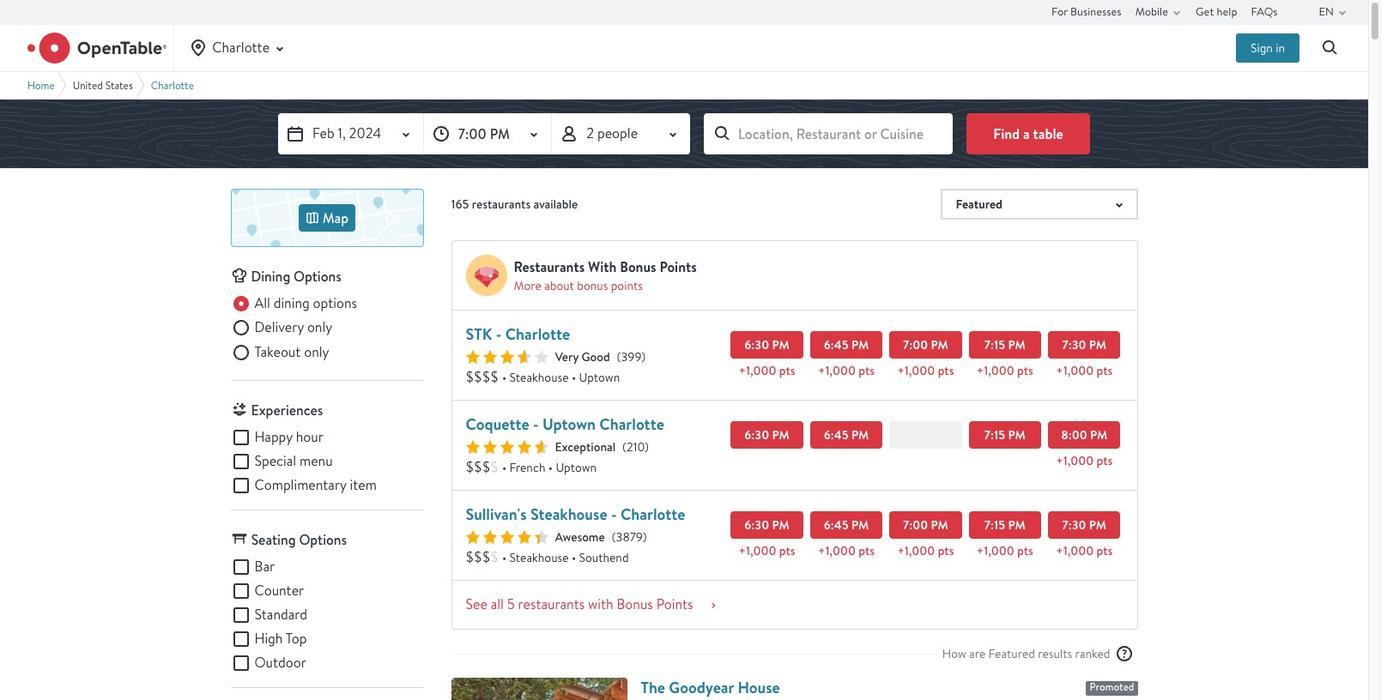 Task type: locate. For each thing, give the bounding box(es) containing it.
2 $ from the top
[[491, 549, 499, 567]]

1 vertical spatial 7:30 pm
[[1063, 517, 1107, 534]]

6:30 pm link for coquette - uptown charlotte
[[731, 422, 803, 449]]

7:30 for stk - charlotte
[[1063, 337, 1087, 354]]

0 horizontal spatial (
[[612, 530, 616, 545]]

with left bonus
[[588, 596, 614, 614]]

6:45 pm
[[824, 337, 869, 354], [824, 427, 869, 444], [824, 517, 869, 534]]

6:45 pm for sullivan's steakhouse - charlotte
[[824, 517, 869, 534]]

points
[[657, 596, 693, 614]]

options right seating
[[299, 531, 347, 550]]

are
[[970, 647, 986, 662]]

coquette - uptown charlotte link
[[466, 414, 664, 435]]

2 vertical spatial 7:15 pm
[[985, 517, 1026, 534]]

get help
[[1196, 4, 1238, 18]]

2 vertical spatial 7:15
[[985, 517, 1006, 534]]

takeout
[[255, 343, 301, 361]]

$$$$
[[466, 368, 499, 386]]

1 7:30 pm from the top
[[1063, 337, 1107, 354]]

see all 5 restaurants with bonus points
[[466, 596, 693, 614]]

) right awesome
[[643, 530, 647, 545]]

0 vertical spatial 6:30 pm link
[[731, 331, 803, 359]]

2 vertical spatial 6:45 pm link
[[810, 512, 883, 539]]

2 7:30 pm link from the top
[[1048, 512, 1121, 539]]

bonus point image
[[466, 255, 507, 296]]

only
[[307, 319, 333, 337], [304, 343, 329, 361]]

1 7:30 from the top
[[1063, 337, 1087, 354]]

seating options group
[[231, 557, 424, 674]]

french
[[510, 460, 546, 476]]

) right 'good'
[[642, 349, 646, 365]]

- right stk
[[496, 324, 502, 345]]

feb 1, 2024 button
[[278, 113, 423, 155]]

points
[[660, 258, 697, 276], [611, 278, 643, 294]]

0 vertical spatial 7:15
[[985, 337, 1006, 354]]

exceptional ( 210 )
[[555, 440, 649, 455]]

2 6:30 pm from the top
[[745, 427, 790, 444]]

2 6:30 from the top
[[745, 427, 769, 444]]

2 7:30 from the top
[[1063, 517, 1087, 534]]

2 7:30 pm from the top
[[1063, 517, 1107, 534]]

find a table
[[994, 124, 1064, 143]]

2 vertical spatial steakhouse
[[510, 550, 569, 566]]

6:45 pm link for coquette - uptown charlotte
[[810, 422, 883, 449]]

$
[[491, 458, 499, 476], [491, 549, 499, 567]]

7:15 pm link
[[969, 331, 1042, 359], [969, 422, 1042, 449], [969, 512, 1042, 539]]

7:00 pm for stk - charlotte
[[903, 337, 949, 354]]

featured button
[[941, 189, 1138, 220]]

7:15 pm for stk - charlotte
[[985, 337, 1026, 354]]

0 vertical spatial options
[[294, 267, 342, 286]]

1 6:30 pm from the top
[[745, 337, 790, 354]]

1 vertical spatial 7:15
[[985, 427, 1006, 444]]

experiences group
[[231, 428, 424, 496]]

7:15 pm for coquette - uptown charlotte
[[985, 427, 1026, 444]]

(
[[617, 349, 621, 365], [623, 440, 627, 455], [612, 530, 616, 545]]

house
[[738, 678, 780, 699]]

uptown up exceptional
[[543, 414, 596, 435]]

0 horizontal spatial -
[[496, 324, 502, 345]]

0 vertical spatial $
[[491, 458, 499, 476]]

the
[[641, 678, 665, 699]]

2 7:00 pm link from the top
[[890, 512, 962, 539]]

2 vertical spatial 6:30
[[745, 517, 769, 534]]

7:15 pm link for sullivan's steakhouse - charlotte
[[969, 512, 1042, 539]]

None field
[[704, 113, 953, 155]]

how are featured results ranked
[[943, 647, 1111, 662]]

0 vertical spatial -
[[496, 324, 502, 345]]

2 vertical spatial 6:30 pm
[[745, 517, 790, 534]]

feb 1, 2024
[[313, 124, 382, 142]]

2 $$$ from the top
[[466, 549, 491, 567]]

4.7 stars image
[[466, 441, 548, 454]]

1 6:30 pm link from the top
[[731, 331, 803, 359]]

1 vertical spatial (
[[623, 440, 627, 455]]

get help button
[[1196, 0, 1238, 24]]

1 horizontal spatial (
[[617, 349, 621, 365]]

1 vertical spatial 7:00 pm
[[903, 337, 949, 354]]

3.7 stars image
[[466, 350, 548, 364]]

( right exceptional
[[623, 440, 627, 455]]

for
[[1052, 4, 1068, 18]]

2 6:45 pm from the top
[[824, 427, 869, 444]]

pts for "7:00 pm" link for sullivan's steakhouse - charlotte
[[938, 544, 954, 559]]

1 vertical spatial $
[[491, 549, 499, 567]]

1 7:15 pm from the top
[[985, 337, 1026, 354]]

7:00 pm link
[[890, 331, 962, 359], [890, 512, 962, 539]]

3 6:30 from the top
[[745, 517, 769, 534]]

0 vertical spatial restaurants
[[472, 197, 531, 212]]

• down awesome
[[572, 550, 576, 566]]

) right exceptional
[[645, 440, 649, 455]]

counter
[[255, 582, 304, 600]]

with up more about bonus points link on the left top of the page
[[588, 258, 617, 276]]

Takeout only radio
[[231, 342, 329, 363]]

$$$ $ • french • uptown
[[466, 458, 597, 476]]

0 vertical spatial 7:30 pm
[[1063, 337, 1107, 354]]

0 vertical spatial 6:45 pm link
[[810, 331, 883, 359]]

top
[[286, 630, 307, 648]]

7:15 pm link for coquette - uptown charlotte
[[969, 422, 1042, 449]]

3 6:30 pm from the top
[[745, 517, 790, 534]]

0 vertical spatial $$$
[[466, 458, 491, 476]]

7:30 pm link for stk - charlotte
[[1048, 331, 1121, 359]]

3 6:45 from the top
[[824, 517, 849, 534]]

bonus up more about bonus points link on the left top of the page
[[620, 258, 657, 276]]

1 vertical spatial featured
[[989, 647, 1035, 662]]

1 vertical spatial )
[[645, 440, 649, 455]]

steakhouse up awesome
[[531, 504, 608, 526]]

1 vertical spatial -
[[533, 414, 539, 435]]

- up 4.7 stars 'image'
[[533, 414, 539, 435]]

7:15
[[985, 337, 1006, 354], [985, 427, 1006, 444], [985, 517, 1006, 534]]

2 7:15 from the top
[[985, 427, 1006, 444]]

6:30 pm link for sullivan's steakhouse - charlotte
[[731, 512, 803, 539]]

options up 'all dining options'
[[294, 267, 342, 286]]

6:45 pm link for sullivan's steakhouse - charlotte
[[810, 512, 883, 539]]

featured right the are
[[989, 647, 1035, 662]]

restaurants right 165
[[472, 197, 531, 212]]

charlotte link
[[151, 79, 194, 92]]

)
[[642, 349, 646, 365], [645, 440, 649, 455], [643, 530, 647, 545]]

steakhouse down very
[[510, 370, 569, 386]]

pm inside 8:00 pm link
[[1091, 427, 1108, 444]]

mobile
[[1136, 4, 1169, 18]]

steakhouse
[[510, 370, 569, 386], [531, 504, 608, 526], [510, 550, 569, 566]]

1 $ from the top
[[491, 458, 499, 476]]

map button
[[231, 189, 424, 247]]

only down delivery only
[[304, 343, 329, 361]]

1 7:00 pm link from the top
[[890, 331, 962, 359]]

1 6:45 pm link from the top
[[810, 331, 883, 359]]

2 vertical spatial 6:45 pm
[[824, 517, 869, 534]]

featured down find
[[956, 196, 1003, 213]]

options for seating options
[[299, 531, 347, 550]]

1 6:45 from the top
[[824, 337, 849, 354]]

2 people
[[587, 124, 638, 142]]

7:15 pm for sullivan's steakhouse - charlotte
[[985, 517, 1026, 534]]

6:30 for stk - charlotte
[[745, 337, 769, 354]]

7:30 pm link for sullivan's steakhouse - charlotte
[[1048, 512, 1121, 539]]

seating
[[251, 531, 296, 550]]

1 vertical spatial with
[[588, 596, 614, 614]]

2 vertical spatial uptown
[[556, 460, 597, 476]]

2 vertical spatial 6:45
[[824, 517, 849, 534]]

7:00
[[458, 124, 487, 143], [903, 337, 928, 354], [903, 517, 928, 534]]

sullivan's
[[466, 504, 527, 526]]

6:45 pm link
[[810, 331, 883, 359], [810, 422, 883, 449], [810, 512, 883, 539]]

1 with from the top
[[588, 258, 617, 276]]

1 7:15 from the top
[[985, 337, 1006, 354]]

7:15 for sullivan's steakhouse - charlotte
[[985, 517, 1006, 534]]

6:30 pm link
[[731, 331, 803, 359], [731, 422, 803, 449], [731, 512, 803, 539]]

featured inside featured popup button
[[956, 196, 1003, 213]]

0 vertical spatial 6:45
[[824, 337, 849, 354]]

for businesses button
[[1052, 0, 1122, 24]]

2 vertical spatial )
[[643, 530, 647, 545]]

1 horizontal spatial bonus
[[620, 258, 657, 276]]

2 horizontal spatial (
[[623, 440, 627, 455]]

0 vertical spatial only
[[307, 319, 333, 337]]

6:30 pm
[[745, 337, 790, 354], [745, 427, 790, 444], [745, 517, 790, 534]]

bonus right 'about'
[[577, 278, 608, 294]]

steakhouse inside $$$$ • steakhouse • uptown
[[510, 370, 569, 386]]

2 6:45 pm link from the top
[[810, 422, 883, 449]]

0 vertical spatial with
[[588, 258, 617, 276]]

people
[[598, 124, 638, 142]]

2 vertical spatial 7:15 pm link
[[969, 512, 1042, 539]]

0 vertical spatial steakhouse
[[510, 370, 569, 386]]

bar
[[255, 558, 275, 576]]

1 vertical spatial 6:30 pm
[[745, 427, 790, 444]]

7:30 pm link
[[1048, 331, 1121, 359], [1048, 512, 1121, 539]]

awesome ( 3879 )
[[555, 530, 647, 545]]

4.2 stars image
[[466, 531, 548, 544]]

+1,000 pts
[[739, 363, 796, 379], [818, 363, 875, 379], [898, 363, 954, 379], [977, 363, 1034, 379], [1056, 363, 1113, 379], [1056, 453, 1113, 469], [739, 544, 796, 559], [818, 544, 875, 559], [898, 544, 954, 559], [977, 544, 1034, 559], [1056, 544, 1113, 559]]

0 vertical spatial 7:30 pm link
[[1048, 331, 1121, 359]]

7:30 pm
[[1063, 337, 1107, 354], [1063, 517, 1107, 534]]

1 6:30 from the top
[[745, 337, 769, 354]]

2 6:30 pm link from the top
[[731, 422, 803, 449]]

0 horizontal spatial points
[[611, 278, 643, 294]]

6:45 pm for coquette - uptown charlotte
[[824, 427, 869, 444]]

featured
[[956, 196, 1003, 213], [989, 647, 1035, 662]]

1 vertical spatial 6:30 pm link
[[731, 422, 803, 449]]

7:00 for stk - charlotte
[[903, 337, 928, 354]]

$$$ down "4.2 stars" image
[[466, 549, 491, 567]]

bonus
[[620, 258, 657, 276], [577, 278, 608, 294]]

1 vertical spatial restaurants
[[518, 596, 585, 614]]

( right 'good'
[[617, 349, 621, 365]]

1 7:30 pm link from the top
[[1048, 331, 1121, 359]]

2 vertical spatial 7:00 pm
[[903, 517, 949, 534]]

0 vertical spatial featured
[[956, 196, 1003, 213]]

-
[[496, 324, 502, 345], [533, 414, 539, 435], [611, 504, 617, 526]]

2 vertical spatial 6:30 pm link
[[731, 512, 803, 539]]

1 vertical spatial 7:00
[[903, 337, 928, 354]]

0 vertical spatial 6:30 pm
[[745, 337, 790, 354]]

3 7:15 from the top
[[985, 517, 1006, 534]]

7:15 for stk - charlotte
[[985, 337, 1006, 354]]

sign in
[[1251, 40, 1285, 56]]

6:30 pm link for stk - charlotte
[[731, 331, 803, 359]]

sign
[[1251, 40, 1273, 56]]

1 6:45 pm from the top
[[824, 337, 869, 354]]

ranked
[[1076, 647, 1111, 662]]

+1,000
[[739, 363, 777, 379], [818, 363, 856, 379], [898, 363, 935, 379], [977, 363, 1015, 379], [1056, 363, 1094, 379], [1056, 453, 1094, 469], [739, 544, 777, 559], [818, 544, 856, 559], [898, 544, 935, 559], [977, 544, 1015, 559], [1056, 544, 1094, 559]]

2 horizontal spatial -
[[611, 504, 617, 526]]

steakhouse down "4.2 stars" image
[[510, 550, 569, 566]]

results
[[1038, 647, 1073, 662]]

1 vertical spatial 6:45
[[824, 427, 849, 444]]

0 vertical spatial 6:45 pm
[[824, 337, 869, 354]]

sullivan's steakhouse - charlotte
[[466, 504, 686, 526]]

6:30 for sullivan's steakhouse - charlotte
[[745, 517, 769, 534]]

uptown down exceptional
[[556, 460, 597, 476]]

1 vertical spatial 7:00 pm link
[[890, 512, 962, 539]]

3 7:15 pm link from the top
[[969, 512, 1042, 539]]

$ for coquette - uptown charlotte
[[491, 458, 499, 476]]

( for -
[[612, 530, 616, 545]]

2 vertical spatial 7:00
[[903, 517, 928, 534]]

goodyear
[[669, 678, 734, 699]]

3 6:45 pm link from the top
[[810, 512, 883, 539]]

7:00 pm link for sullivan's steakhouse - charlotte
[[890, 512, 962, 539]]

uptown down very good ( 399 )
[[579, 370, 620, 386]]

1 horizontal spatial points
[[660, 258, 697, 276]]

0 vertical spatial 7:30
[[1063, 337, 1087, 354]]

6:45 pm for stk - charlotte
[[824, 337, 869, 354]]

- up awesome ( 3879 )
[[611, 504, 617, 526]]

pts for 8:00 pm link
[[1097, 453, 1113, 469]]

pts for 7:30 pm "link" associated with sullivan's steakhouse - charlotte
[[1097, 544, 1113, 559]]

2 vertical spatial (
[[612, 530, 616, 545]]

( for uptown
[[623, 440, 627, 455]]

5
[[507, 596, 515, 614]]

1 vertical spatial only
[[304, 343, 329, 361]]

1 $$$ from the top
[[466, 458, 491, 476]]

1 vertical spatial 7:15 pm
[[985, 427, 1026, 444]]

stk
[[466, 324, 492, 345]]

only for takeout only
[[304, 343, 329, 361]]

seating options
[[251, 531, 347, 550]]

1 vertical spatial $$$
[[466, 549, 491, 567]]

• down 3.7 stars image
[[502, 370, 507, 386]]

$ down 4.7 stars 'image'
[[491, 458, 499, 476]]

1 vertical spatial 6:45 pm
[[824, 427, 869, 444]]

2 7:15 pm from the top
[[985, 427, 1026, 444]]

0 vertical spatial 7:15 pm
[[985, 337, 1026, 354]]

0 vertical spatial 7:15 pm link
[[969, 331, 1042, 359]]

2 with from the top
[[588, 596, 614, 614]]

2 vertical spatial -
[[611, 504, 617, 526]]

pts
[[780, 363, 796, 379], [859, 363, 875, 379], [938, 363, 954, 379], [1018, 363, 1034, 379], [1097, 363, 1113, 379], [1097, 453, 1113, 469], [780, 544, 796, 559], [859, 544, 875, 559], [938, 544, 954, 559], [1018, 544, 1034, 559], [1097, 544, 1113, 559]]

sullivan's steakhouse - charlotte link
[[466, 504, 686, 526]]

1 vertical spatial 6:30
[[745, 427, 769, 444]]

6:30
[[745, 337, 769, 354], [745, 427, 769, 444], [745, 517, 769, 534]]

charlotte button
[[188, 25, 290, 71]]

1 vertical spatial 7:30 pm link
[[1048, 512, 1121, 539]]

( up southend
[[612, 530, 616, 545]]

only down 'all dining options'
[[307, 319, 333, 337]]

0 vertical spatial 7:00 pm link
[[890, 331, 962, 359]]

0 vertical spatial 7:00
[[458, 124, 487, 143]]

states
[[105, 79, 133, 92]]

2 7:15 pm link from the top
[[969, 422, 1042, 449]]

1 vertical spatial 7:15 pm link
[[969, 422, 1042, 449]]

- for charlotte
[[496, 324, 502, 345]]

$ down "4.2 stars" image
[[491, 549, 499, 567]]

delivery only
[[255, 319, 333, 337]]

1 7:15 pm link from the top
[[969, 331, 1042, 359]]

1 horizontal spatial -
[[533, 414, 539, 435]]

- for uptown
[[533, 414, 539, 435]]

see all 5 restaurants with bonus points button
[[466, 595, 719, 616]]

3 6:30 pm link from the top
[[731, 512, 803, 539]]

1 vertical spatial 7:30
[[1063, 517, 1087, 534]]

restaurants right '5' on the left of the page
[[518, 596, 585, 614]]

0 vertical spatial uptown
[[579, 370, 620, 386]]

1 vertical spatial uptown
[[543, 414, 596, 435]]

2 6:45 from the top
[[824, 427, 849, 444]]

charlotte inside charlotte dropdown button
[[212, 38, 270, 56]]

1 vertical spatial options
[[299, 531, 347, 550]]

1 vertical spatial 6:45 pm link
[[810, 422, 883, 449]]

$$$ down 4.7 stars 'image'
[[466, 458, 491, 476]]

0 vertical spatial 6:30
[[745, 337, 769, 354]]

pts for "7:00 pm" link related to stk - charlotte
[[938, 363, 954, 379]]

3 6:45 pm from the top
[[824, 517, 869, 534]]

3 7:15 pm from the top
[[985, 517, 1026, 534]]

1 vertical spatial bonus
[[577, 278, 608, 294]]



Task type: vqa. For each thing, say whether or not it's contained in the screenshot.
Sullivan's Steakhouse - Charlotte
yes



Task type: describe. For each thing, give the bounding box(es) containing it.
pts for 7:30 pm "link" associated with stk - charlotte
[[1097, 363, 1113, 379]]

7:30 pm for sullivan's steakhouse - charlotte
[[1063, 517, 1107, 534]]

7:00 pm for sullivan's steakhouse - charlotte
[[903, 517, 949, 534]]

pts for 6:45 pm link for stk - charlotte
[[859, 363, 875, 379]]

happy hour
[[255, 429, 324, 447]]

1 vertical spatial steakhouse
[[531, 504, 608, 526]]

standard
[[255, 606, 307, 624]]

restaurants with bonus points more about bonus points
[[514, 258, 697, 294]]

6:45 for sullivan's steakhouse - charlotte
[[824, 517, 849, 534]]

complimentary item
[[255, 477, 377, 495]]

8:00
[[1062, 427, 1088, 444]]

All dining options radio
[[231, 294, 357, 314]]

6:45 pm link for stk - charlotte
[[810, 331, 883, 359]]

experiences
[[251, 401, 323, 420]]

more
[[514, 278, 542, 294]]

6:30 pm for coquette - uptown charlotte
[[745, 427, 790, 444]]

businesses
[[1071, 4, 1122, 18]]

6:45 for stk - charlotte
[[824, 337, 849, 354]]

outdoor
[[255, 654, 306, 672]]

dining
[[274, 295, 310, 313]]

$$$ for sullivan's
[[466, 549, 491, 567]]

exceptional
[[555, 440, 616, 455]]

high
[[255, 630, 283, 648]]

find a table button
[[967, 113, 1091, 155]]

find
[[994, 124, 1020, 143]]

faqs
[[1252, 4, 1278, 18]]

• down "4.2 stars" image
[[502, 550, 507, 566]]

0 vertical spatial 7:00 pm
[[458, 124, 510, 143]]

6:30 pm for stk - charlotte
[[745, 337, 790, 354]]

map
[[323, 209, 349, 228]]

good
[[582, 349, 610, 365]]

feb
[[313, 124, 335, 142]]

special
[[255, 453, 296, 471]]

options for dining options
[[294, 267, 342, 286]]

• down 4.7 stars 'image'
[[502, 460, 507, 476]]

0 horizontal spatial bonus
[[577, 278, 608, 294]]

• right french
[[549, 460, 553, 476]]

see
[[466, 596, 488, 614]]

en
[[1319, 4, 1334, 18]]

more about bonus points link
[[514, 278, 643, 294]]

for businesses
[[1052, 4, 1122, 18]]

1 vertical spatial points
[[611, 278, 643, 294]]

pts for sullivan's steakhouse - charlotte 6:45 pm link
[[859, 544, 875, 559]]

bonus
[[617, 596, 653, 614]]

coquette - uptown charlotte
[[466, 414, 664, 435]]

7:00 pm link for stk - charlotte
[[890, 331, 962, 359]]

0 vertical spatial )
[[642, 349, 646, 365]]

restaurants inside button
[[518, 596, 585, 614]]

210
[[627, 440, 645, 455]]

6:45 for coquette - uptown charlotte
[[824, 427, 849, 444]]

united states
[[73, 79, 133, 92]]

7:30 for sullivan's steakhouse - charlotte
[[1063, 517, 1087, 534]]

6:30 pm for sullivan's steakhouse - charlotte
[[745, 517, 790, 534]]

promoted
[[1090, 681, 1135, 695]]

$$$$ • steakhouse • uptown
[[466, 368, 620, 386]]

7:00 for sullivan's steakhouse - charlotte
[[903, 517, 928, 534]]

table
[[1033, 124, 1064, 143]]

165
[[451, 197, 469, 212]]

) for sullivan's steakhouse - charlotte
[[643, 530, 647, 545]]

home link
[[27, 79, 55, 92]]

sign in button
[[1237, 33, 1300, 63]]

complimentary
[[255, 477, 347, 495]]

7:15 pm link for stk - charlotte
[[969, 331, 1042, 359]]

only for delivery only
[[307, 319, 333, 337]]

faqs button
[[1252, 0, 1278, 24]]

8:00 pm
[[1062, 427, 1108, 444]]

the goodyear house
[[641, 678, 780, 699]]

Please input a Location, Restaurant or Cuisine field
[[704, 113, 953, 155]]

7:15 for coquette - uptown charlotte
[[985, 427, 1006, 444]]

) for coquette - uptown charlotte
[[645, 440, 649, 455]]

coquette
[[466, 414, 530, 435]]

very good ( 399 )
[[555, 349, 646, 365]]

en button
[[1319, 0, 1353, 24]]

high top
[[255, 630, 307, 648]]

restaurants
[[514, 258, 585, 276]]

all
[[491, 596, 504, 614]]

takeout only
[[255, 343, 329, 361]]

all dining options
[[255, 295, 357, 313]]

0 vertical spatial points
[[660, 258, 697, 276]]

2
[[587, 124, 594, 142]]

in
[[1276, 40, 1285, 56]]

opentable logo image
[[27, 33, 167, 64]]

1,
[[338, 124, 346, 142]]

happy
[[255, 429, 293, 447]]

awesome
[[555, 530, 605, 545]]

search icon image
[[1321, 38, 1341, 58]]

item
[[350, 477, 377, 495]]

Delivery only radio
[[231, 318, 333, 339]]

0 vertical spatial (
[[617, 349, 621, 365]]

uptown inside $$$$ • steakhouse • uptown
[[579, 370, 620, 386]]

options
[[313, 295, 357, 313]]

available
[[534, 197, 578, 212]]

0 vertical spatial bonus
[[620, 258, 657, 276]]

uptown inside $$$ $ • french • uptown
[[556, 460, 597, 476]]

• down very
[[572, 370, 576, 386]]

about
[[545, 278, 574, 294]]

stk - charlotte
[[466, 324, 570, 345]]

dining options group
[[231, 294, 424, 367]]

6:30 for coquette - uptown charlotte
[[745, 427, 769, 444]]

2024
[[349, 124, 382, 142]]

menu
[[300, 453, 333, 471]]

very
[[555, 349, 579, 365]]

mobile button
[[1136, 0, 1188, 24]]

$ for sullivan's steakhouse - charlotte
[[491, 549, 499, 567]]

pts for sullivan's steakhouse - charlotte the 7:15 pm "link"
[[1018, 544, 1034, 559]]

how
[[943, 647, 967, 662]]

a photo of the goodyear house restaurant image
[[451, 678, 627, 701]]

delivery
[[255, 319, 304, 337]]

3879
[[616, 530, 643, 545]]

all
[[255, 295, 270, 313]]

pts for the 7:15 pm "link" related to stk - charlotte
[[1018, 363, 1034, 379]]

with inside restaurants with bonus points more about bonus points
[[588, 258, 617, 276]]

$$$ for coquette
[[466, 458, 491, 476]]

$$$ $ • steakhouse • southend
[[466, 549, 629, 567]]

get
[[1196, 4, 1214, 18]]

8:00 pm link
[[1048, 422, 1121, 449]]

7:30 pm for stk - charlotte
[[1063, 337, 1107, 354]]

steakhouse inside "$$$ $ • steakhouse • southend"
[[510, 550, 569, 566]]

hour
[[296, 429, 324, 447]]

with inside see all 5 restaurants with bonus points button
[[588, 596, 614, 614]]

165 restaurants available
[[451, 197, 578, 212]]



